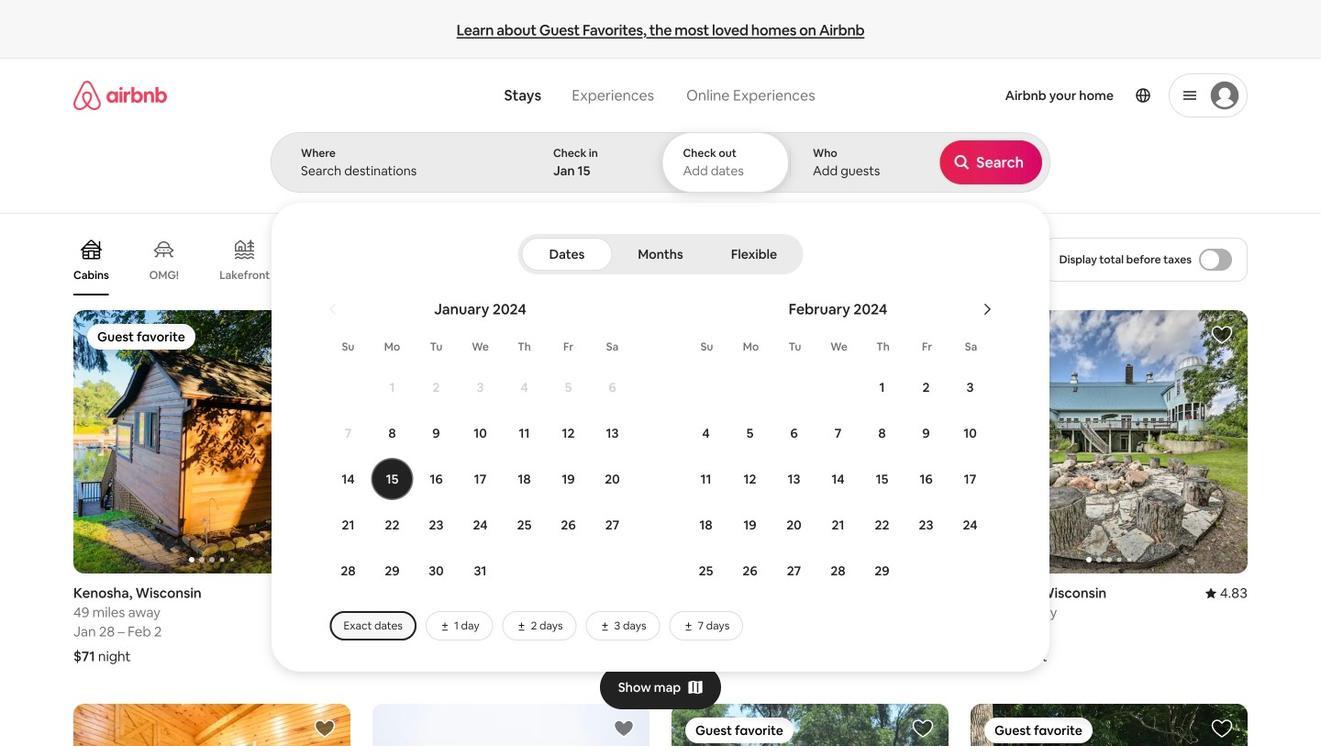 Task type: describe. For each thing, give the bounding box(es) containing it.
add to wishlist: trevor, wisconsin image
[[613, 324, 635, 346]]

profile element
[[844, 59, 1248, 132]]

Search destinations field
[[301, 162, 501, 179]]

calendar application
[[293, 280, 1322, 641]]

add to wishlist: lake geneva, wisconsin image
[[912, 324, 934, 346]]

what can we help you find? tab list
[[490, 75, 670, 116]]

add to wishlist: mokena, illinois image
[[613, 718, 635, 740]]

add to wishlist: sawyer, michigan image
[[1211, 718, 1233, 740]]



Task type: locate. For each thing, give the bounding box(es) containing it.
add to wishlist: walworth, wisconsin image
[[1211, 324, 1233, 346]]

tab panel
[[271, 132, 1322, 672]]

4.83 out of 5 average rating image
[[1206, 585, 1248, 602]]

tab list
[[522, 234, 800, 274]]

group
[[73, 224, 933, 296], [73, 310, 351, 574], [373, 310, 650, 574], [672, 310, 949, 574], [971, 310, 1248, 574], [73, 704, 351, 746], [373, 704, 650, 746], [672, 704, 949, 746], [971, 704, 1248, 746]]

add to wishlist: pontiac, illinois image
[[314, 718, 336, 740]]

add to wishlist: porter, indiana image
[[912, 718, 934, 740]]

None search field
[[271, 59, 1322, 672]]



Task type: vqa. For each thing, say whether or not it's contained in the screenshot.
top $325
no



